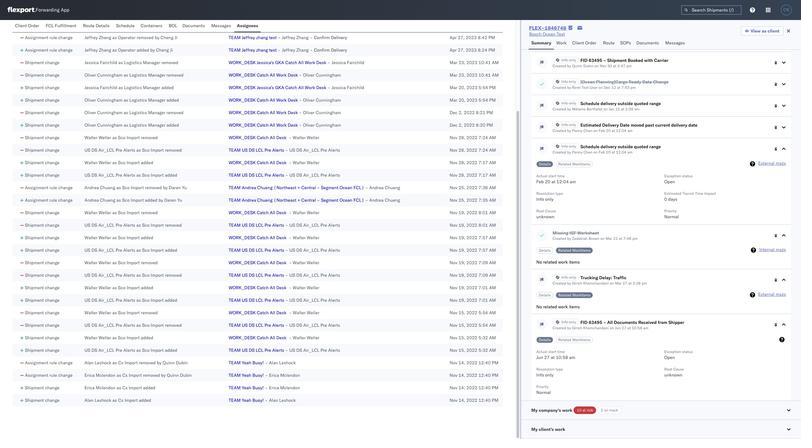 Task type: vqa. For each thing, say whether or not it's contained in the screenshot.
'25,' corresponding to Nov 25, 2022 7:36 AM
yes



Task type: locate. For each thing, give the bounding box(es) containing it.
0 vertical spatial client order button
[[13, 20, 43, 32]]

external msgs for schedule delivery outside quoted range
[[759, 161, 787, 166]]

0 vertical spatial jessica's
[[257, 60, 274, 65]]

27,
[[458, 35, 465, 40], [458, 47, 465, 53]]

1 vertical spatial oliver cunningham as logistics manager added
[[85, 122, 179, 128]]

1 team yeah buoy! - alan leshock from the top
[[229, 360, 296, 366]]

fid up created by girish khemchandani on jun 27 at 10:58 am
[[581, 320, 588, 326]]

test down [ocean
[[582, 85, 589, 90]]

1 vertical spatial 23,
[[459, 72, 466, 78]]

2 vertical spatial delivery
[[601, 144, 617, 150]]

8 shipment change from the top
[[25, 148, 59, 153]]

1 vertical spatial team andrea chueng (northeast + central - segment ocean fcl) - andrea chueng
[[229, 198, 401, 203]]

priority
[[665, 209, 677, 214], [537, 385, 549, 390]]

walter
[[85, 135, 98, 141], [293, 135, 306, 141], [85, 160, 98, 166], [293, 160, 306, 166], [85, 210, 98, 216], [293, 210, 306, 216], [85, 235, 98, 241], [293, 235, 306, 241], [85, 260, 98, 266], [293, 260, 306, 266], [85, 285, 98, 291], [293, 285, 306, 291], [85, 310, 98, 316], [293, 310, 306, 316], [85, 335, 98, 341], [293, 335, 306, 341]]

external msgs button for schedule delivery outside quoted range
[[759, 161, 787, 167]]

2 team us ds lcl pre alerts - us ds air_lcl pre alerts from the top
[[229, 173, 340, 178]]

7:09
[[479, 260, 488, 266], [479, 273, 488, 278]]

3 buoy! from the top
[[253, 386, 264, 391]]

cheng
[[161, 35, 174, 40], [156, 47, 169, 53]]

work_desk catch all work desk - oliver cunningham for dec 2, 2022 8:21 pm
[[229, 110, 341, 116]]

test down 1846748
[[557, 31, 565, 37]]

8 created from the top
[[553, 326, 567, 331]]

date right the ready
[[643, 79, 653, 85]]

2 vertical spatial 20
[[545, 179, 551, 185]]

actual for jun
[[537, 350, 548, 355]]

2 quoted from the top
[[635, 144, 649, 150]]

5 19, from the top
[[459, 260, 466, 266]]

1 vertical spatial 63495
[[589, 320, 603, 326]]

feb for delivery
[[599, 128, 606, 133]]

related workitems down zedekiah
[[559, 248, 591, 253]]

1 work_desk catch all desk - walter weller from the top
[[229, 135, 320, 141]]

confirm for apr 27, 2023 8:42 pm
[[314, 35, 330, 40]]

details button
[[537, 161, 554, 168], [537, 248, 554, 254], [537, 293, 554, 299], [537, 337, 554, 344]]

route details
[[83, 23, 110, 29]]

assignment rule change for erica mclendon as cs import removed by quinn dubin
[[25, 373, 73, 379]]

1 open from the top
[[665, 179, 676, 185]]

workitems down trucking
[[573, 293, 591, 298]]

start inside actual start time jun 27 at 10:58 am
[[549, 350, 557, 355]]

at inside missing isf worksheet created by zedekiah brown on mar 21 at 7:46 pm
[[620, 236, 623, 241]]

0 horizontal spatial client order
[[15, 23, 39, 29]]

4 team us ds lcl pre alerts - us ds air_lcl pre alerts from the top
[[229, 248, 340, 253]]

all for nov 15, 2022 5:54 am
[[270, 310, 275, 316]]

0 vertical spatial schedule delivery outside quoted range
[[581, 101, 661, 106]]

pm right 7:46
[[633, 236, 638, 241]]

route right fulfillment
[[83, 23, 95, 29]]

0 vertical spatial root cause unknown
[[537, 209, 556, 220]]

savant right the bol button
[[181, 22, 194, 28]]

related workitems button down trucking
[[556, 293, 594, 299]]

actual inside the actual start time feb 20 at 12:04 am
[[537, 174, 548, 179]]

1 team us ds lcl pre alerts - us ds air_lcl pre alerts from the top
[[229, 148, 340, 153]]

4 yeah from the top
[[242, 398, 252, 404]]

1 walter weller as sco import added from the top
[[85, 160, 153, 166]]

savant left schedule button
[[99, 22, 112, 28]]

4 workitems from the top
[[573, 338, 591, 343]]

related workitems button up actual start time jun 27 at 10:58 am
[[556, 337, 594, 344]]

range down past
[[650, 144, 661, 150]]

cs up erica mclendon as cs import added
[[122, 373, 128, 379]]

cs for erica mclendon as cs import removed by quinn dubin
[[122, 373, 128, 379]]

pm
[[489, 35, 495, 40], [489, 47, 495, 53], [490, 85, 496, 91], [490, 97, 496, 103], [487, 110, 494, 116], [487, 122, 494, 128], [492, 360, 499, 366], [492, 373, 499, 379], [492, 386, 499, 391], [492, 398, 499, 404]]

2 apr from the top
[[450, 47, 457, 53]]

work
[[557, 40, 567, 46], [305, 60, 315, 65], [277, 72, 287, 78], [305, 85, 315, 91], [277, 97, 287, 103], [277, 110, 287, 116], [277, 122, 287, 128]]

0 vertical spatial 7:01
[[479, 285, 488, 291]]

3 nov 14, 2022 12:40 pm from the top
[[450, 386, 499, 391]]

related workitems up the actual start time feb 20 at 12:04 am
[[559, 162, 591, 167]]

1 vertical spatial unknown
[[665, 373, 683, 378]]

outside down 'moved'
[[618, 144, 633, 150]]

0 vertical spatial my
[[532, 408, 538, 414]]

2 no from the top
[[537, 304, 543, 310]]

type
[[556, 191, 563, 196], [556, 367, 563, 372]]

documents right the bol button
[[183, 23, 205, 29]]

documents button right bol
[[180, 20, 209, 32]]

os button
[[780, 3, 794, 17]]

1 schedule delivery outside quoted range from the top
[[581, 101, 661, 106]]

4 walter weller as sco import added from the top
[[85, 335, 153, 341]]

no for external msgs
[[537, 304, 543, 310]]

[ocean
[[581, 79, 596, 85]]

1 vertical spatial route
[[604, 40, 615, 46]]

2 no related work items from the top
[[537, 304, 580, 310]]

created inside missing isf worksheet created by zedekiah brown on mar 21 at 7:46 pm
[[553, 236, 567, 241]]

buoy! for alan leshock as cs import added
[[253, 398, 264, 404]]

isf
[[570, 231, 577, 236]]

1 vertical spatial fcl)
[[354, 198, 364, 203]]

normal down the days on the top right of page
[[665, 214, 679, 220]]

0 vertical spatial 25,
[[459, 185, 466, 191]]

schedule delivery outside quoted range
[[581, 101, 661, 106], [581, 144, 661, 150]]

2 vertical spatial dec
[[450, 122, 458, 128]]

7:24 for us ds air_lcl pre alerts
[[479, 148, 488, 153]]

2 nov 19, 2022 7:01 am from the top
[[450, 298, 496, 303]]

client order button
[[13, 20, 43, 32], [570, 37, 601, 49]]

alan
[[85, 360, 94, 366], [269, 360, 278, 366], [85, 398, 94, 404], [269, 398, 278, 404]]

1 vertical spatial mar 23, 2023 10:41 am
[[450, 72, 499, 78]]

23, for work_desk catch all work desk - oliver cunningham
[[459, 72, 466, 78]]

0 vertical spatial type
[[556, 191, 563, 196]]

0 horizontal spatial estimated
[[581, 122, 602, 128]]

mar for jessica fairchild as logistics manager removed
[[450, 60, 458, 65]]

0 horizontal spatial jun
[[537, 355, 544, 361]]

documents left received
[[614, 320, 638, 326]]

1 external msgs from the top
[[759, 161, 787, 166]]

cheng down the bol button
[[161, 35, 174, 40]]

0 horizontal spatial messages
[[211, 23, 231, 29]]

outside for 2:08
[[618, 101, 633, 106]]

priority normal down the days on the top right of page
[[665, 209, 679, 220]]

63495 up created by girish khemchandani on jun 27 at 10:58 am
[[589, 320, 603, 326]]

catch for nov 19, 2022 7:01 am
[[257, 285, 269, 291]]

work_desk catch all desk - walter weller for nov 19, 2022 7:57 am
[[229, 235, 320, 241]]

time inside the actual start time feb 20 at 12:04 am
[[558, 174, 565, 179]]

us ds air_lcl pre alerts as sco import added for nov 28, 2022 7:17 am
[[85, 173, 177, 178]]

actual inside actual start time jun 27 at 10:58 am
[[537, 350, 548, 355]]

0 vertical spatial 8:01
[[479, 210, 488, 216]]

5 rule from the top
[[49, 360, 57, 366]]

10 shipment change from the top
[[25, 173, 59, 178]]

team yeah buoy! - alan leshock for alan leshock as cs import removed by quinn dubin
[[229, 360, 296, 366]]

fid up created by quinn dubin on nov 30 at 2:47 pm
[[581, 58, 588, 63]]

assignment rule change for jeffrey zhang as operator added by cheng ji
[[25, 47, 73, 53]]

1 vertical spatial 7:01
[[479, 298, 488, 303]]

5:54 for -
[[479, 85, 489, 91]]

type down actual start time jun 27 at 10:58 am
[[556, 367, 563, 372]]

estimated inside estimated transit time impact 0 days
[[665, 191, 682, 196]]

quoted up estimated delivery date moved past current delivery date
[[635, 101, 649, 106]]

route button
[[601, 37, 618, 49]]

10 right jan
[[616, 107, 621, 111]]

1 vertical spatial 7:57
[[479, 248, 488, 253]]

3 related from the top
[[559, 293, 572, 298]]

no for internal msgs
[[537, 260, 543, 265]]

7:57
[[479, 235, 488, 241], [479, 248, 488, 253]]

0 vertical spatial chen
[[584, 128, 593, 133]]

messages left assignees
[[211, 23, 231, 29]]

nov 19, 2022 7:57 am for team us ds lcl pre alerts - us ds air_lcl pre alerts
[[450, 248, 496, 253]]

1 start from the top
[[549, 174, 557, 179]]

27
[[623, 281, 628, 286], [622, 326, 627, 331], [545, 355, 550, 361]]

catch for nov 28, 2022 7:24 am
[[257, 135, 269, 141]]

reassigned
[[138, 22, 160, 28]]

cheng down containers button
[[156, 47, 169, 53]]

2 outside from the top
[[618, 144, 633, 150]]

walter weller as sco import added
[[85, 160, 153, 166], [85, 235, 153, 241], [85, 285, 153, 291], [85, 335, 153, 341]]

delivery coordination(2)
[[229, 22, 280, 28]]

1 vertical spatial order
[[586, 40, 597, 46]]

28, for us ds air_lcl pre alerts as sco import added
[[459, 173, 466, 178]]

assignment for andrea chueng as sco import added by daren yu
[[25, 198, 48, 203]]

my inside button
[[532, 427, 538, 433]]

related workitems up actual start time jun 27 at 10:58 am
[[559, 338, 591, 343]]

as inside button
[[762, 28, 767, 34]]

start
[[549, 174, 557, 179], [549, 350, 557, 355]]

1 vertical spatial jessica's
[[257, 85, 274, 91]]

range up past
[[650, 101, 661, 106]]

messages button up carrier
[[663, 37, 689, 49]]

resolution type info only for 27
[[537, 367, 563, 378]]

am inside the actual start time feb 20 at 12:04 am
[[570, 179, 576, 185]]

2, down dec 2, 2022 8:21 pm
[[459, 122, 463, 128]]

1 horizontal spatial test
[[582, 85, 589, 90]]

quoted for created by mélanie berthelot on jan 10 at 2:08 am
[[635, 101, 649, 106]]

0 vertical spatial team andrea chueng (northeast + central - segment ocean fcl) - andrea chueng
[[229, 185, 401, 191]]

2 segment from the top
[[321, 198, 339, 203]]

1 time from the top
[[558, 174, 565, 179]]

3 msgs from the top
[[776, 292, 787, 298]]

1 vertical spatial fid
[[581, 320, 588, 326]]

0 vertical spatial feb
[[599, 128, 606, 133]]

status down shipper
[[683, 350, 693, 355]]

(northeast
[[274, 185, 297, 191], [274, 198, 297, 203]]

1 horizontal spatial documents button
[[634, 37, 663, 49]]

4 15, from the top
[[459, 348, 466, 354]]

0 vertical spatial messages button
[[209, 20, 235, 32]]

11 team from the top
[[229, 323, 241, 329]]

27, up apr 27, 2023 8:24 pm
[[458, 35, 465, 40]]

catch for nov 28, 2022 7:17 am
[[257, 160, 269, 166]]

63495 up created by quinn dubin on nov 30 at 2:47 pm
[[589, 58, 603, 63]]

2 vertical spatial schedule
[[581, 144, 600, 150]]

3 us ds air_lcl pre alerts as sco import added from the top
[[85, 298, 177, 303]]

at inside the actual start time feb 20 at 12:04 am
[[552, 179, 556, 185]]

25, down nov 25, 2022 7:36 am
[[459, 198, 466, 203]]

mar 20, 2023 5:54 pm for work_desk catch all work desk - oliver cunningham
[[450, 97, 496, 103]]

7 19, from the top
[[459, 285, 466, 291]]

assignment for jeffrey zhang as operator removed by cheng ji
[[25, 35, 48, 40]]

resolution down the actual start time feb 20 at 12:04 am
[[537, 191, 555, 196]]

route for route
[[604, 40, 615, 46]]

work_desk catch all desk - walter weller for nov 15, 2022 5:32 am
[[229, 335, 320, 341]]

fcl fulfillment button
[[43, 20, 80, 32]]

normal
[[665, 214, 679, 220], [537, 390, 551, 396]]

1 team andrea chueng (northeast + central - segment ocean fcl) - andrea chueng from the top
[[229, 185, 401, 191]]

as
[[114, 22, 118, 28], [762, 28, 767, 34], [112, 35, 117, 40], [112, 47, 117, 53], [118, 60, 123, 65], [124, 72, 128, 78], [118, 85, 123, 91], [124, 97, 128, 103], [124, 110, 128, 116], [124, 122, 128, 128], [112, 135, 117, 141], [136, 148, 141, 153], [112, 160, 117, 166], [136, 173, 141, 178], [117, 185, 121, 191], [117, 198, 121, 203], [112, 210, 117, 216], [136, 223, 141, 228], [112, 235, 117, 241], [136, 248, 141, 253], [112, 260, 117, 266], [136, 273, 141, 278], [112, 285, 117, 291], [136, 298, 141, 303], [112, 310, 117, 316], [136, 323, 141, 329], [112, 335, 117, 341], [136, 348, 141, 354], [113, 360, 117, 366], [117, 373, 121, 379], [117, 386, 121, 391], [113, 398, 117, 404]]

1 vertical spatial messages button
[[663, 37, 689, 49]]

daren for andrea chueng as sco import added by daren yu
[[164, 198, 176, 203]]

1 vertical spatial team yeah buoy! - erica mclendon
[[229, 386, 300, 391]]

1 vertical spatial 20
[[607, 150, 611, 155]]

pm down fid 63495 - shipment booked with carrier on the right top of page
[[627, 64, 632, 68]]

documents up with
[[637, 40, 660, 46]]

nov 19, 2022 7:57 am
[[450, 235, 496, 241], [450, 248, 496, 253]]

3:38
[[633, 281, 641, 286]]

assignment rule change
[[25, 35, 73, 40], [25, 47, 73, 53], [25, 185, 73, 191], [25, 198, 73, 203], [25, 360, 73, 366], [25, 373, 73, 379]]

0 vertical spatial central
[[302, 185, 316, 191]]

3 workitems from the top
[[573, 293, 591, 298]]

1 horizontal spatial date
[[643, 79, 653, 85]]

27 for -
[[622, 326, 627, 331]]

catch for dec 2, 2022 8:20 pm
[[257, 122, 269, 128]]

walter weller as sco import removed
[[85, 135, 158, 141], [85, 210, 158, 216], [85, 260, 158, 266], [85, 310, 158, 316]]

bol
[[169, 23, 177, 29]]

apr for apr 27, 2023 8:42 pm
[[450, 35, 457, 40]]

buoy!
[[253, 360, 264, 366], [253, 373, 264, 379], [253, 386, 264, 391], [253, 398, 264, 404]]

0 vertical spatial 7:24
[[479, 135, 488, 141]]

priority up company's in the bottom of the page
[[537, 385, 549, 390]]

quoted down estimated delivery date moved past current delivery date
[[635, 144, 649, 150]]

workitems down zedekiah
[[573, 248, 591, 253]]

route left sops
[[604, 40, 615, 46]]

7 work_desk from the top
[[229, 135, 256, 141]]

2023 for jessica fairchild as logistics manager removed
[[467, 60, 478, 65]]

2 7:17 from the top
[[479, 173, 488, 178]]

us ds air_lcl pre alerts as sco import added for nov 15, 2022 5:32 am
[[85, 348, 177, 354]]

2 28, from the top
[[459, 148, 466, 153]]

2 mar 20, 2023 5:54 pm from the top
[[450, 97, 496, 103]]

4 12:40 from the top
[[479, 398, 491, 404]]

1 7:01 from the top
[[479, 285, 488, 291]]

trucking
[[581, 275, 599, 281]]

open for unknown
[[665, 355, 676, 361]]

2 10:41 from the top
[[479, 72, 491, 78]]

fid for fid 63495 - all documents received from shipper
[[581, 320, 588, 326]]

resolution
[[537, 191, 555, 196], [537, 367, 555, 372]]

details
[[96, 23, 110, 29], [539, 162, 551, 167], [539, 248, 551, 253], [539, 293, 551, 298], [539, 338, 551, 343]]

jun inside actual start time jun 27 at 10:58 am
[[537, 355, 544, 361]]

1 vertical spatial nov 15, 2022 5:32 am
[[450, 348, 496, 354]]

schedule
[[116, 23, 135, 29], [581, 101, 600, 106], [581, 144, 600, 150]]

import
[[127, 135, 140, 141], [151, 148, 164, 153], [127, 160, 140, 166], [151, 173, 164, 178], [131, 185, 144, 191], [131, 198, 144, 203], [127, 210, 140, 216], [151, 223, 164, 228], [127, 235, 140, 241], [151, 248, 164, 253], [127, 260, 140, 266], [151, 273, 164, 278], [127, 285, 140, 291], [151, 298, 164, 303], [127, 310, 140, 316], [151, 323, 164, 329], [127, 335, 140, 341], [151, 348, 164, 354], [125, 360, 138, 366], [129, 373, 142, 379], [129, 386, 142, 391], [125, 398, 138, 404]]

date left 'moved'
[[621, 122, 630, 128]]

msgs for schedule delivery outside quoted range
[[776, 161, 787, 166]]

1 vertical spatial delivery
[[672, 122, 688, 128]]

1 horizontal spatial unknown
[[665, 373, 683, 378]]

details inside route details button
[[96, 23, 110, 29]]

lcl for nov 28, 2022 7:17 am
[[256, 173, 264, 178]]

yeah for alan leshock as cs import added
[[242, 398, 252, 404]]

0 vertical spatial quinn
[[573, 64, 583, 68]]

7:17 for walter weller
[[479, 160, 488, 166]]

external
[[759, 161, 775, 166], [759, 292, 775, 298]]

2 vertical spatial dubin
[[180, 373, 192, 379]]

0 vertical spatial quoted
[[635, 101, 649, 106]]

5:32 for us ds air_lcl pre alerts
[[479, 348, 488, 354]]

1 vertical spatial start
[[549, 350, 557, 355]]

lcl
[[256, 148, 264, 153], [256, 173, 264, 178], [256, 223, 264, 228], [256, 248, 264, 253], [256, 273, 264, 278], [256, 298, 264, 303], [256, 323, 264, 329], [256, 348, 264, 354]]

1 vertical spatial +
[[298, 198, 300, 203]]

lcl for nov 28, 2022 7:24 am
[[256, 148, 264, 153]]

msgs for trucking delay: traffic
[[776, 292, 787, 298]]

messages up carrier
[[666, 40, 686, 46]]

omkar right containers button
[[167, 22, 180, 28]]

exception up the days on the top right of page
[[665, 174, 682, 179]]

jessica's for added
[[257, 85, 274, 91]]

related workitems for fid 63495 - all documents received from shipper
[[559, 338, 591, 343]]

0 vertical spatial client
[[15, 23, 27, 29]]

2 vertical spatial documents
[[614, 320, 638, 326]]

2 fcl) from the top
[[354, 198, 364, 203]]

0 vertical spatial confirm
[[314, 35, 330, 40]]

1 nov 19, 2022 8:01 am from the top
[[450, 210, 496, 216]]

6 assignment from the top
[[25, 373, 48, 379]]

2 vertical spatial ocean
[[340, 198, 353, 203]]

documents
[[183, 23, 205, 29], [637, 40, 660, 46], [614, 320, 638, 326]]

2, for dec 2, 2022 8:21 pm
[[459, 110, 463, 116]]

andrea
[[85, 185, 99, 191], [242, 185, 256, 191], [370, 185, 384, 191], [85, 198, 99, 203], [242, 198, 256, 203], [370, 198, 384, 203]]

2 vertical spatial operator
[[118, 47, 136, 53]]

1 vertical spatial 20,
[[459, 97, 466, 103]]

0 vertical spatial priority normal
[[665, 209, 679, 220]]

resolution type info only down actual start time jun 27 at 10:58 am
[[537, 367, 563, 378]]

0 vertical spatial order
[[28, 23, 39, 29]]

2, for dec 2, 2022 8:20 pm
[[459, 122, 463, 128]]

28, for walter weller as sco import added
[[459, 160, 466, 166]]

1 central from the top
[[302, 185, 316, 191]]

type down the actual start time feb 20 at 12:04 am
[[556, 191, 563, 196]]

details button for trucking delay: traffic
[[537, 293, 554, 299]]

dubin for team yeah buoy! - erica mclendon
[[180, 373, 192, 379]]

0 vertical spatial test
[[269, 35, 277, 40]]

oliver cunningham as logistics manager removed for mar 23, 2023 10:41 am
[[85, 72, 184, 78]]

feb for delivery
[[599, 150, 606, 155]]

rule for andrea chueng as sco import removed by daren yu
[[49, 185, 57, 191]]

3 details button from the top
[[537, 293, 554, 299]]

1 vertical spatial cheng
[[156, 47, 169, 53]]

4 related workitems button from the top
[[556, 337, 594, 344]]

team us ds lcl pre alerts - us ds air_lcl pre alerts for nov 19, 2022 7:09 am
[[229, 273, 340, 278]]

1 vertical spatial 27
[[622, 326, 627, 331]]

nov 15, 2022 5:54 am
[[450, 310, 496, 316], [450, 323, 496, 329]]

related workitems button down zedekiah
[[556, 248, 594, 254]]

dec left 12
[[604, 85, 611, 90]]

outside
[[618, 101, 633, 106], [618, 144, 633, 150]]

1 horizontal spatial messages
[[666, 40, 686, 46]]

3 lcl from the top
[[256, 223, 264, 228]]

oliver cunningham as logistics manager removed down jessica fairchild as logistics manager added
[[85, 110, 184, 116]]

normal up company's in the bottom of the page
[[537, 390, 551, 396]]

1 horizontal spatial omkar
[[167, 22, 180, 28]]

0 vertical spatial estimated
[[581, 122, 602, 128]]

work_desk jessica's gka catch all work desk - jessica fairchild for added
[[229, 85, 365, 91]]

brown
[[589, 236, 600, 241]]

apr up apr 27, 2023 8:24 pm
[[450, 35, 457, 40]]

oliver cunningham as logistics manager removed down jessica fairchild as logistics manager removed
[[85, 72, 184, 78]]

2 mar 23, 2023 10:41 am from the top
[[450, 72, 499, 78]]

3 walter weller as sco import removed from the top
[[85, 260, 158, 266]]

8 lcl from the top
[[256, 348, 264, 354]]

team yeah buoy! - alan leshock for alan leshock as cs import added
[[229, 398, 296, 404]]

start inside the actual start time feb 20 at 12:04 am
[[549, 174, 557, 179]]

outside up 2:08
[[618, 101, 633, 106]]

1 vertical spatial no related work items
[[537, 304, 580, 310]]

rule for jeffrey zhang as operator removed by cheng ji
[[49, 35, 57, 40]]

erica
[[85, 373, 95, 379], [269, 373, 279, 379], [85, 386, 95, 391], [269, 386, 279, 391]]

0 vertical spatial dubin
[[584, 64, 594, 68]]

27, down 'apr 27, 2023 8:42 pm'
[[458, 47, 465, 53]]

0 vertical spatial outside
[[618, 101, 633, 106]]

team andrea chueng (northeast + central - segment ocean fcl) - andrea chueng
[[229, 185, 401, 191], [229, 198, 401, 203]]

1 vertical spatial gka
[[275, 85, 284, 91]]

schedule delivery outside quoted range for 2:08
[[581, 101, 661, 106]]

my left client's
[[532, 427, 538, 433]]

forwarding
[[36, 7, 60, 13]]

2 items from the top
[[569, 304, 580, 310]]

2 work_desk catch all work desk - oliver cunningham from the top
[[229, 97, 341, 103]]

+
[[298, 185, 300, 191], [298, 198, 300, 203]]

priority normal up company's in the bottom of the page
[[537, 385, 551, 396]]

1 outside from the top
[[618, 101, 633, 106]]

shipper
[[669, 320, 685, 326]]

rule
[[49, 35, 57, 40], [49, 47, 57, 53], [49, 185, 57, 191], [49, 198, 57, 203], [49, 360, 57, 366], [49, 373, 57, 379]]

2 work_desk jessica's gka catch all work desk - jessica fairchild from the top
[[229, 85, 365, 91]]

2 nov 28, 2022 7:17 am from the top
[[450, 173, 496, 178]]

catch for nov 15, 2022 5:32 am
[[257, 335, 269, 341]]

2 time from the top
[[558, 350, 565, 355]]

1 savant from the left
[[99, 22, 112, 28]]

1 vertical spatial ocean
[[340, 185, 353, 191]]

all for dec 2, 2022 8:20 pm
[[270, 122, 275, 128]]

-
[[278, 35, 281, 40], [310, 35, 313, 40], [278, 47, 281, 53], [310, 47, 313, 53], [604, 58, 607, 63], [328, 60, 331, 65], [299, 72, 302, 78], [328, 85, 331, 91], [299, 97, 302, 103], [299, 110, 302, 116], [299, 122, 302, 128], [289, 135, 292, 141], [286, 148, 288, 153], [289, 160, 292, 166], [286, 173, 288, 178], [317, 185, 320, 191], [366, 185, 368, 191], [317, 198, 320, 203], [366, 198, 368, 203], [289, 210, 292, 216], [286, 223, 288, 228], [289, 235, 292, 241], [286, 248, 288, 253], [289, 260, 292, 266], [286, 273, 288, 278], [289, 285, 292, 291], [286, 298, 288, 303], [289, 310, 292, 316], [604, 320, 607, 326], [286, 323, 288, 329], [289, 335, 292, 341], [286, 348, 288, 354], [265, 360, 268, 366], [265, 373, 268, 379], [265, 386, 268, 391], [265, 398, 268, 404]]

dec up dec 2, 2022 8:20 pm
[[450, 110, 458, 116]]

workitems up the actual start time feb 20 at 12:04 am
[[573, 162, 591, 167]]

msgs
[[776, 161, 787, 166], [776, 247, 787, 253], [776, 292, 787, 298]]

1 vertical spatial 8:01
[[479, 223, 488, 228]]

apr down 'apr 27, 2023 8:42 pm'
[[450, 47, 457, 53]]

cause
[[546, 209, 556, 214], [674, 367, 685, 372]]

10:41 for oliver cunningham
[[479, 72, 491, 78]]

dec down dec 2, 2022 8:21 pm
[[450, 122, 458, 128]]

my left company's in the bottom of the page
[[532, 408, 538, 414]]

nov 19, 2022 7:57 am for work_desk catch all desk - walter weller
[[450, 235, 496, 241]]

oliver cunningham as logistics manager removed
[[85, 72, 184, 78], [85, 110, 184, 116]]

0 horizontal spatial priority normal
[[537, 385, 551, 396]]

andrea chueng as sco import added by daren yu
[[85, 198, 182, 203]]

1 vertical spatial 10:58
[[556, 355, 569, 361]]

mclendon
[[96, 373, 116, 379], [280, 373, 300, 379], [96, 386, 116, 391], [280, 386, 300, 391]]

time
[[558, 174, 565, 179], [558, 350, 565, 355]]

1 horizontal spatial 10:58
[[632, 326, 643, 331]]

worksheet
[[578, 231, 600, 236]]

1 fcl) from the top
[[354, 185, 364, 191]]

2 8:01 from the top
[[479, 223, 488, 228]]

0 horizontal spatial unknown
[[537, 214, 555, 220]]

operator
[[119, 22, 137, 28], [118, 35, 136, 40], [118, 47, 136, 53]]

schedule delivery outside quoted range up 2:08
[[581, 101, 661, 106]]

1 vertical spatial feb
[[599, 150, 606, 155]]

0 vertical spatial 12:04
[[617, 128, 627, 133]]

7:01 for walter weller
[[479, 285, 488, 291]]

team andrea chueng (northeast + central - segment ocean fcl) - andrea chueng for andrea chueng as sco import removed by daren yu
[[229, 185, 401, 191]]

time inside actual start time jun 27 at 10:58 am
[[558, 350, 565, 355]]

1 us ds air_lcl pre alerts as sco import removed from the top
[[85, 148, 182, 153]]

0 horizontal spatial omkar
[[85, 22, 98, 28]]

1 vertical spatial 27,
[[458, 47, 465, 53]]

2 work_desk catch all desk - walter weller from the top
[[229, 160, 320, 166]]

priority down the days on the top right of page
[[665, 209, 677, 214]]

63495
[[589, 58, 603, 63], [589, 320, 603, 326]]

fcl) for nov 25, 2022 7:35 am
[[354, 198, 364, 203]]

status up the transit
[[683, 174, 693, 179]]

cheng for jeffrey zhang as operator added by cheng ji
[[156, 47, 169, 53]]

feb inside the actual start time feb 20 at 12:04 am
[[537, 179, 544, 185]]

6 19, from the top
[[459, 273, 466, 278]]

on
[[595, 64, 599, 68], [599, 85, 603, 90], [604, 107, 608, 111], [594, 128, 598, 133], [594, 150, 598, 155], [601, 236, 605, 241], [610, 281, 615, 286], [610, 326, 615, 331], [605, 408, 609, 413]]

1 team from the top
[[229, 35, 241, 40]]

gka for jessica fairchild as logistics manager removed
[[275, 60, 284, 65]]

4 28, from the top
[[459, 173, 466, 178]]

1 vertical spatial chen
[[584, 150, 593, 155]]

exception down shipper
[[665, 350, 682, 355]]

1 details button from the top
[[537, 161, 554, 168]]

1 nov 19, 2022 7:57 am from the top
[[450, 235, 496, 241]]

client right work button at the top right
[[573, 40, 585, 46]]

delivery
[[229, 22, 245, 28], [331, 35, 347, 40], [331, 47, 347, 53], [603, 122, 619, 128]]

operator down schedule button
[[118, 35, 136, 40]]

cs up alan leshock as cs import added
[[122, 386, 128, 391]]

items
[[569, 260, 580, 265], [569, 304, 580, 310]]

workitems down created by girish khemchandani on jun 27 at 10:58 am
[[573, 338, 591, 343]]

all for nov 19, 2022 7:01 am
[[270, 285, 275, 291]]

4 5:54 from the top
[[479, 323, 488, 329]]

estimated delivery date moved past current delivery date
[[581, 122, 698, 128]]

0 vertical spatial actual
[[537, 174, 548, 179]]

client order right work button at the top right
[[573, 40, 597, 46]]

on inside missing isf worksheet created by zedekiah brown on mar 21 at 7:46 pm
[[601, 236, 605, 241]]

lcl for nov 19, 2022 7:57 am
[[256, 248, 264, 253]]

created by girish khemchandani on jun 27 at 10:58 am
[[553, 326, 649, 331]]

messages button left assignees
[[209, 20, 235, 32]]

client order down flexport. image
[[15, 23, 39, 29]]

1 exception from the top
[[665, 174, 682, 179]]

2 savant from the left
[[181, 22, 194, 28]]

estimated down berthelot
[[581, 122, 602, 128]]

1 vertical spatial test
[[269, 47, 277, 53]]

type for 12:04
[[556, 191, 563, 196]]

20 inside the actual start time feb 20 at 12:04 am
[[545, 179, 551, 185]]

team yeah buoy! - erica mclendon
[[229, 373, 300, 379], [229, 386, 300, 391]]

pre
[[116, 148, 122, 153], [265, 148, 271, 153], [321, 148, 327, 153], [116, 173, 122, 178], [265, 173, 271, 178], [321, 173, 327, 178], [116, 223, 122, 228], [265, 223, 271, 228], [321, 223, 327, 228], [116, 248, 122, 253], [265, 248, 271, 253], [321, 248, 327, 253], [116, 273, 122, 278], [265, 273, 271, 278], [321, 273, 327, 278], [116, 298, 122, 303], [265, 298, 271, 303], [321, 298, 327, 303], [116, 323, 122, 329], [265, 323, 271, 329], [321, 323, 327, 329], [116, 348, 122, 354], [265, 348, 271, 354], [321, 348, 327, 354]]

client order button up created by quinn dubin on nov 30 at 2:47 pm
[[570, 37, 601, 49]]

0 vertical spatial related
[[544, 260, 558, 265]]

pm right 3:38
[[642, 281, 648, 286]]

estimated up the days on the top right of page
[[665, 191, 682, 196]]

at
[[614, 64, 617, 68], [618, 85, 621, 90], [622, 107, 625, 111], [612, 128, 616, 133], [612, 150, 616, 155], [552, 179, 556, 185], [620, 236, 623, 241], [629, 281, 632, 286], [628, 326, 631, 331], [551, 355, 555, 361], [583, 408, 586, 413]]

1 vertical spatial (northeast
[[274, 198, 297, 203]]

related workitems down trucking
[[559, 293, 591, 298]]

omkar right fulfillment
[[85, 22, 98, 28]]

status for unknown
[[683, 350, 693, 355]]

documents button up with
[[634, 37, 663, 49]]

2 range from the top
[[650, 144, 661, 150]]

operator down jeffrey zhang as operator removed by cheng ji
[[118, 47, 136, 53]]

girish
[[573, 281, 583, 286], [573, 326, 583, 331]]

client down flexport. image
[[15, 23, 27, 29]]

0 vertical spatial 10:41
[[479, 60, 491, 65]]

1 vertical spatial outside
[[618, 144, 633, 150]]

10 left risk
[[577, 408, 582, 413]]

1 jessica's from the top
[[257, 60, 274, 65]]

28,
[[459, 135, 466, 141], [459, 148, 466, 153], [459, 160, 466, 166], [459, 173, 466, 178]]

1 vertical spatial created by penny chen on feb 20 at 12:04 am
[[553, 150, 633, 155]]

2 7:09 from the top
[[479, 273, 488, 278]]

all for nov 28, 2022 7:17 am
[[270, 160, 275, 166]]

12:04 for outside
[[617, 150, 627, 155]]

days
[[669, 197, 678, 202]]

1 vertical spatial nov 15, 2022 5:54 am
[[450, 323, 496, 329]]

work inside button
[[555, 427, 566, 433]]

operator up jeffrey zhang as operator removed by cheng ji
[[119, 22, 137, 28]]

resolution down actual start time jun 27 at 10:58 am
[[537, 367, 555, 372]]

1 nov 28, 2022 7:17 am from the top
[[450, 160, 496, 166]]

25, up nov 25, 2022 7:35 am on the top of page
[[459, 185, 466, 191]]

cs up erica mclendon as cs import removed by quinn dubin
[[118, 360, 123, 366]]

4 lcl from the top
[[256, 248, 264, 253]]

resolution type info only down the actual start time feb 20 at 12:04 am
[[537, 191, 563, 202]]

flexport. image
[[8, 7, 36, 13]]

1 vertical spatial work_desk jessica's gka catch all work desk - jessica fairchild
[[229, 85, 365, 91]]

2 status from the top
[[683, 350, 693, 355]]

mar for oliver cunningham as logistics manager removed
[[450, 72, 458, 78]]

2 nov 19, 2022 8:01 am from the top
[[450, 223, 496, 228]]

1 related from the top
[[559, 162, 572, 167]]

12:04 for date
[[617, 128, 627, 133]]

1 nov 14, 2022 12:40 pm from the top
[[450, 360, 499, 366]]

nov 19, 2022 7:09 am for work_desk catch all desk - walter weller
[[450, 260, 496, 266]]

zhang for jeffrey zhang as operator removed by cheng ji
[[256, 35, 268, 40]]

1 related workitems button from the top
[[556, 161, 594, 168]]

range for created by penny chen on feb 20 at 12:04 am
[[650, 144, 661, 150]]

related workitems button up the actual start time feb 20 at 12:04 am
[[556, 161, 594, 168]]

fcl
[[46, 23, 54, 29]]

2 + from the top
[[298, 198, 300, 203]]

status for time
[[683, 174, 693, 179]]

nov 28, 2022 7:17 am for work_desk catch all desk - walter weller
[[450, 160, 496, 166]]

1 vertical spatial confirm
[[314, 47, 330, 53]]

order left fcl
[[28, 23, 39, 29]]

+ for andrea chueng as sco import added by daren yu
[[298, 198, 300, 203]]

17 shipment change from the top
[[25, 285, 59, 291]]

2 vertical spatial feb
[[537, 179, 544, 185]]

confirm
[[314, 35, 330, 40], [314, 47, 330, 53]]

cs down erica mclendon as cs import added
[[118, 398, 123, 404]]

0 vertical spatial msgs
[[776, 161, 787, 166]]

us ds air_lcl pre alerts as sco import added
[[85, 173, 177, 178], [85, 248, 177, 253], [85, 298, 177, 303], [85, 348, 177, 354]]

1 fid from the top
[[581, 58, 588, 63]]

msgs inside button
[[776, 247, 787, 253]]

1846748
[[545, 25, 567, 31]]

impact
[[705, 191, 717, 196]]

7 lcl from the top
[[256, 323, 264, 329]]

ds
[[92, 148, 97, 153], [249, 148, 255, 153], [297, 148, 302, 153], [92, 173, 97, 178], [249, 173, 255, 178], [297, 173, 302, 178], [92, 223, 97, 228], [249, 223, 255, 228], [297, 223, 302, 228], [92, 248, 97, 253], [249, 248, 255, 253], [297, 248, 302, 253], [92, 273, 97, 278], [249, 273, 255, 278], [297, 273, 302, 278], [92, 298, 97, 303], [249, 298, 255, 303], [297, 298, 302, 303], [92, 323, 97, 329], [249, 323, 255, 329], [297, 323, 302, 329], [92, 348, 97, 354], [249, 348, 255, 354], [297, 348, 302, 354]]

client order button down flexport. image
[[13, 20, 43, 32]]

0 vertical spatial 23,
[[459, 60, 466, 65]]

schedule delivery outside quoted range for 12:04
[[581, 144, 661, 150]]

work_desk catch all desk - walter weller
[[229, 135, 320, 141], [229, 160, 320, 166], [229, 210, 320, 216], [229, 235, 320, 241], [229, 260, 320, 266], [229, 285, 320, 291], [229, 310, 320, 316], [229, 335, 320, 341]]

1 vertical spatial ji
[[170, 47, 173, 53]]

order left the route button
[[586, 40, 597, 46]]

0 vertical spatial oliver cunningham as logistics manager added
[[85, 97, 179, 103]]

1 vertical spatial status
[[683, 350, 693, 355]]

messages
[[211, 23, 231, 29], [666, 40, 686, 46]]

2, up dec 2, 2022 8:20 pm
[[459, 110, 463, 116]]

5 assignment rule change from the top
[[25, 360, 73, 366]]

schedule delivery outside quoted range down 'moved'
[[581, 144, 661, 150]]

1 vertical spatial 2,
[[459, 122, 463, 128]]

1 8:01 from the top
[[479, 210, 488, 216]]



Task type: describe. For each thing, give the bounding box(es) containing it.
2:47
[[618, 64, 626, 68]]

ocean for nov 25, 2022 7:35 am
[[340, 198, 353, 203]]

2 work_desk from the top
[[229, 72, 256, 78]]

fcl fulfillment
[[46, 23, 76, 29]]

7 created from the top
[[553, 281, 567, 286]]

summary button
[[529, 37, 554, 49]]

open for 0 days
[[665, 179, 676, 185]]

details for schedule delivery outside quoted range
[[539, 162, 551, 167]]

0 vertical spatial ocean
[[543, 31, 556, 37]]

external msgs button for trucking delay: traffic
[[759, 292, 787, 298]]

fid for fid 63495 - shipment booked with carrier
[[581, 58, 588, 63]]

internal msgs button
[[760, 247, 787, 253]]

25, for nov 25, 2022 7:35 am
[[459, 198, 466, 203]]

0 vertical spatial dec
[[604, 85, 611, 90]]

mar for oliver cunningham as logistics manager added
[[450, 97, 458, 103]]

14 team from the top
[[229, 373, 241, 379]]

apr for apr 27, 2023 8:24 pm
[[450, 47, 457, 53]]

1 info only from the top
[[562, 58, 577, 62]]

2023 for jessica fairchild as logistics manager added
[[467, 85, 478, 91]]

0 horizontal spatial cause
[[546, 209, 556, 214]]

2 info only from the top
[[562, 79, 577, 84]]

2 related workitems button from the top
[[556, 248, 594, 254]]

my client's work
[[532, 427, 566, 433]]

10 work_desk from the top
[[229, 235, 256, 241]]

1 horizontal spatial priority normal
[[665, 209, 679, 220]]

8:42
[[478, 35, 488, 40]]

at inside actual start time jun 27 at 10:58 am
[[551, 355, 555, 361]]

23 shipment change from the top
[[25, 386, 59, 391]]

14 work_desk from the top
[[229, 335, 256, 341]]

1 horizontal spatial client
[[573, 40, 585, 46]]

track
[[610, 408, 619, 413]]

view as client
[[751, 28, 780, 34]]

operator for removed
[[118, 35, 136, 40]]

bosch
[[530, 31, 542, 37]]

2 shipment change from the top
[[25, 72, 59, 78]]

traffic
[[614, 275, 627, 281]]

andrea chueng as sco import removed by daren yu
[[85, 185, 187, 191]]

time
[[696, 191, 704, 196]]

team us ds lcl pre alerts - us ds air_lcl pre alerts for nov 15, 2022 5:54 am
[[229, 323, 340, 329]]

5 shipment change from the top
[[25, 110, 59, 116]]

view
[[751, 28, 761, 34]]

7:24 for walter weller
[[479, 135, 488, 141]]

summary
[[532, 40, 552, 46]]

yu for andrea chueng as sco import added by daren yu
[[178, 198, 182, 203]]

7 shipment change from the top
[[25, 135, 59, 141]]

10:58 inside actual start time jun 27 at 10:58 am
[[556, 355, 569, 361]]

client order for left the client order button
[[15, 23, 39, 29]]

khemchandani for 63495
[[584, 326, 609, 331]]

27 inside actual start time jun 27 at 10:58 am
[[545, 355, 550, 361]]

7:35
[[479, 198, 488, 203]]

13 shipment change from the top
[[25, 235, 59, 241]]

all for dec 2, 2022 8:21 pm
[[270, 110, 275, 116]]

catch for mar 20, 2023 5:54 pm
[[257, 97, 269, 103]]

flex-1846748 link
[[530, 25, 567, 31]]

3 5:54 from the top
[[479, 310, 488, 316]]

0 horizontal spatial test
[[557, 31, 565, 37]]

lcl for nov 15, 2022 5:32 am
[[256, 348, 264, 354]]

alan leshock as cs import removed by quinn dubin
[[85, 360, 188, 366]]

flex-1846748
[[530, 25, 567, 31]]

19 shipment change from the top
[[25, 310, 59, 316]]

containers
[[141, 23, 163, 29]]

2 on track
[[601, 408, 619, 413]]

test for jeffrey zhang as operator removed by cheng ji
[[269, 35, 277, 40]]

1 work_desk from the top
[[229, 60, 256, 65]]

all for mar 20, 2023 5:54 pm
[[270, 97, 275, 103]]

7:57 for walter weller
[[479, 235, 488, 241]]

nov 28, 2022 7:17 am for team us ds lcl pre alerts - us ds air_lcl pre alerts
[[450, 173, 496, 178]]

2 details button from the top
[[537, 248, 554, 254]]

with
[[645, 58, 654, 63]]

2 workitems from the top
[[573, 248, 591, 253]]

khemchandani for delay:
[[584, 281, 609, 286]]

6 shipment change from the top
[[25, 122, 59, 128]]

3 team from the top
[[229, 148, 241, 153]]

28, for walter weller as sco import removed
[[459, 135, 466, 141]]

1 vertical spatial client order button
[[570, 37, 601, 49]]

nov 15, 2022 5:32 am for work_desk catch all desk - walter weller
[[450, 335, 496, 341]]

estimated transit time impact 0 days
[[665, 191, 717, 202]]

documents for documents button to the top
[[183, 23, 205, 29]]

0 vertical spatial documents button
[[180, 20, 209, 32]]

3 work_desk from the top
[[229, 85, 256, 91]]

risk
[[587, 408, 594, 413]]

internal msgs
[[760, 247, 787, 253]]

0 horizontal spatial client
[[15, 23, 27, 29]]

8 work_desk from the top
[[229, 160, 256, 166]]

12 shipment change from the top
[[25, 223, 59, 228]]

catch for nov 19, 2022 8:01 am
[[257, 210, 269, 216]]

workitems for fid
[[573, 338, 591, 343]]

2 team from the top
[[229, 47, 241, 53]]

0 horizontal spatial root cause unknown
[[537, 209, 556, 220]]

0
[[665, 197, 668, 202]]

pm down the ready
[[631, 85, 636, 90]]

16 team from the top
[[229, 398, 241, 404]]

erica mclendon as cs import added
[[85, 386, 156, 391]]

14 shipment change from the top
[[25, 248, 59, 253]]

0 horizontal spatial 10
[[577, 408, 582, 413]]

9 team from the top
[[229, 273, 241, 278]]

work inside button
[[557, 40, 567, 46]]

erica mclendon as cs import removed by quinn dubin
[[85, 373, 192, 379]]

8:24
[[478, 47, 488, 53]]

7:36
[[479, 185, 488, 191]]

all for nov 15, 2022 5:32 am
[[270, 335, 275, 341]]

mélanie
[[573, 107, 586, 111]]

client
[[768, 28, 780, 34]]

6 work_desk from the top
[[229, 122, 256, 128]]

15 shipment change from the top
[[25, 260, 59, 266]]

moved
[[631, 122, 645, 128]]

berthelot
[[587, 107, 603, 111]]

schedule inside schedule button
[[116, 23, 135, 29]]

22 shipment change from the top
[[25, 348, 59, 354]]

12:04 inside the actual start time feb 20 at 12:04 am
[[557, 179, 569, 185]]

workitems for trucking
[[573, 293, 591, 298]]

buoy! for alan leshock as cs import removed by quinn dubin
[[253, 360, 264, 366]]

nov 19, 2022 8:01 am for team us ds lcl pre alerts - us ds air_lcl pre alerts
[[450, 223, 496, 228]]

related workitems for schedule delivery outside quoted range
[[559, 162, 591, 167]]

booked
[[628, 58, 644, 63]]

7:01 for us ds air_lcl pre alerts
[[479, 298, 488, 303]]

0 vertical spatial jun
[[616, 326, 621, 331]]

documents for bottom documents button
[[637, 40, 660, 46]]

created by penny chen on feb 20 at 12:04 am for schedule
[[553, 150, 633, 155]]

work_desk catch all desk - walter weller for nov 19, 2022 7:09 am
[[229, 260, 320, 266]]

pm inside missing isf worksheet created by zedekiah brown on mar 21 at 7:46 pm
[[633, 236, 638, 241]]

details button for schedule delivery outside quoted range
[[537, 161, 554, 168]]

5 team from the top
[[229, 185, 241, 191]]

containers button
[[138, 20, 166, 32]]

alan leshock as cs import added
[[85, 398, 151, 404]]

24 shipment change from the top
[[25, 398, 59, 404]]

related for internal msgs
[[544, 260, 558, 265]]

0 horizontal spatial normal
[[537, 390, 551, 396]]

4 info only from the top
[[562, 122, 577, 127]]

12 work_desk from the top
[[229, 285, 256, 291]]

ocean for nov 25, 2022 7:36 am
[[340, 185, 353, 191]]

15, for walter weller as sco import added
[[459, 335, 466, 341]]

forwarding app
[[36, 7, 69, 13]]

9 work_desk from the top
[[229, 210, 256, 216]]

dec 2, 2022 8:20 pm
[[450, 122, 494, 128]]

5:54 for us
[[479, 323, 488, 329]]

jessica's for removed
[[257, 60, 274, 65]]

nov 14, 2022 12:40 pm for erica mclendon as cs import removed by quinn dubin
[[450, 373, 499, 379]]

walter weller as sco import removed for nov 19, 2022 7:09 am
[[85, 260, 158, 266]]

16 shipment change from the top
[[25, 273, 59, 278]]

carrier
[[655, 58, 669, 63]]

7 team from the top
[[229, 223, 241, 228]]

7:53
[[622, 85, 630, 90]]

range for created by mélanie berthelot on jan 10 at 2:08 am
[[650, 101, 661, 106]]

current
[[656, 122, 671, 128]]

team us ds lcl pre alerts - us ds air_lcl pre alerts for nov 28, 2022 7:24 am
[[229, 148, 340, 153]]

0 vertical spatial normal
[[665, 214, 679, 220]]

cs for alan leshock as cs import added
[[118, 398, 123, 404]]

us ds air_lcl pre alerts as sco import removed for nov 19, 2022 7:09 am
[[85, 273, 182, 278]]

15, for us ds air_lcl pre alerts as sco import removed
[[459, 323, 466, 329]]

created by remi test user on dec 12 at 7:53 pm
[[553, 85, 636, 90]]

all for nov 19, 2022 7:57 am
[[270, 235, 275, 241]]

0 horizontal spatial order
[[28, 23, 39, 29]]

actual start time jun 27 at 10:58 am
[[537, 350, 576, 361]]

20 for delivery
[[607, 128, 611, 133]]

10 at risk
[[577, 408, 594, 413]]

21 shipment change from the top
[[25, 335, 59, 341]]

2
[[601, 408, 604, 413]]

nov 19, 2022 7:01 am for work_desk catch all desk - walter weller
[[450, 285, 496, 291]]

1 horizontal spatial order
[[586, 40, 597, 46]]

5 created from the top
[[553, 150, 567, 155]]

1 horizontal spatial root
[[665, 367, 673, 372]]

5 work_desk from the top
[[229, 110, 256, 116]]

delay:
[[600, 275, 613, 281]]

work_desk catch all work desk - oliver cunningham for dec 2, 2022 8:20 pm
[[229, 122, 341, 128]]

schedule for created by penny chen on feb 20 at 12:04 am
[[581, 144, 600, 150]]

by inside missing isf worksheet created by zedekiah brown on mar 21 at 7:46 pm
[[568, 236, 572, 241]]

jeffrey zhang as operator added by cheng ji
[[85, 47, 173, 53]]

0 vertical spatial 10
[[616, 107, 621, 111]]

2 created from the top
[[553, 85, 567, 90]]

sops button
[[618, 37, 634, 49]]

13 work_desk from the top
[[229, 310, 256, 316]]

flex-
[[530, 25, 545, 31]]

oliver cunningham as logistics manager added for mar 20, 2023 5:54 pm
[[85, 97, 179, 103]]

1 omkar from the left
[[85, 22, 98, 28]]

8 19, from the top
[[459, 298, 466, 303]]

mar 23, 2023 10:41 am for work_desk catch all work desk - oliver cunningham
[[450, 72, 499, 78]]

5 info only from the top
[[562, 144, 577, 149]]

jessica fairchild as logistics manager added
[[85, 85, 174, 91]]

team us ds lcl pre alerts - us ds air_lcl pre alerts for nov 19, 2022 8:01 am
[[229, 223, 340, 228]]

time for 12:04
[[558, 174, 565, 179]]

am inside actual start time jun 27 at 10:58 am
[[570, 355, 576, 361]]

3 created from the top
[[553, 107, 567, 111]]

1 19, from the top
[[459, 210, 466, 216]]

my client's work button
[[522, 421, 802, 439]]

2 omkar from the left
[[167, 22, 180, 28]]

from
[[658, 320, 668, 326]]

route details button
[[80, 20, 114, 32]]

date
[[689, 122, 698, 128]]

63495 for shipment
[[589, 58, 603, 63]]

nov 25, 2022 7:35 am
[[450, 198, 496, 203]]

omkar savant as operator reassigned by omkar savant
[[85, 22, 194, 28]]

2 19, from the top
[[459, 223, 466, 228]]

coordination(2)
[[246, 22, 280, 28]]

0 vertical spatial messages
[[211, 23, 231, 29]]

4 shipment change from the top
[[25, 97, 59, 103]]

client's
[[539, 427, 554, 433]]

3 19, from the top
[[459, 235, 466, 241]]

user
[[590, 85, 598, 90]]

13 team from the top
[[229, 360, 241, 366]]

2 related workitems from the top
[[559, 248, 591, 253]]

start for 20
[[549, 174, 557, 179]]

3 shipment change from the top
[[25, 85, 59, 91]]

6 team from the top
[[229, 198, 241, 203]]

os
[[784, 8, 790, 12]]

1 horizontal spatial priority
[[665, 209, 677, 214]]

1 created from the top
[[553, 64, 567, 68]]

app
[[61, 7, 69, 13]]

change
[[654, 79, 669, 85]]

7 info only from the top
[[562, 320, 577, 325]]

quinn for team yeah buoy! - erica mclendon
[[167, 373, 179, 379]]

fid 63495 - shipment booked with carrier
[[581, 58, 669, 63]]

bol button
[[166, 20, 180, 32]]

bosch ocean test link
[[530, 31, 565, 37]]

fid 63495 - all documents received from shipper
[[581, 320, 685, 326]]

jessica fairchild as logistics manager removed
[[85, 60, 178, 65]]

2 related from the top
[[559, 248, 572, 253]]

Search Shipments (/) text field
[[682, 5, 742, 15]]

12 team from the top
[[229, 348, 241, 354]]

items for internal msgs
[[569, 260, 580, 265]]

8 team from the top
[[229, 248, 241, 253]]

0 horizontal spatial date
[[621, 122, 630, 128]]

0 horizontal spatial messages button
[[209, 20, 235, 32]]

7:17 for us ds air_lcl pre alerts
[[479, 173, 488, 178]]

1 horizontal spatial cause
[[674, 367, 685, 372]]

0 horizontal spatial root
[[537, 209, 545, 214]]

my company's work
[[532, 408, 573, 414]]

nov 19, 2022 7:01 am for team us ds lcl pre alerts - us ds air_lcl pre alerts
[[450, 298, 496, 303]]

schedule button
[[114, 20, 138, 32]]

1 vertical spatial documents button
[[634, 37, 663, 49]]

ji for jeffrey zhang as operator added by cheng ji
[[170, 47, 173, 53]]

4 team from the top
[[229, 173, 241, 178]]

4 work_desk from the top
[[229, 97, 256, 103]]

3 info only from the top
[[562, 101, 577, 106]]

20 shipment change from the top
[[25, 323, 59, 329]]

4 19, from the top
[[459, 248, 466, 253]]

2023 for oliver cunningham as logistics manager removed
[[467, 72, 478, 78]]

trucking delay: traffic
[[581, 275, 627, 281]]

2:08
[[626, 107, 634, 111]]

created by quinn dubin on nov 30 at 2:47 pm
[[553, 64, 632, 68]]

rule for erica mclendon as cs import removed by quinn dubin
[[49, 373, 57, 379]]

work_desk catch all work desk - oliver cunningham for mar 20, 2023 5:54 pm
[[229, 97, 341, 103]]

7:09 for walter weller
[[479, 260, 488, 266]]

0 horizontal spatial client order button
[[13, 20, 43, 32]]

2023 for jeffrey zhang as operator added by cheng ji
[[466, 47, 477, 53]]

dubin for team yeah buoy! - alan leshock
[[176, 360, 188, 366]]

1 horizontal spatial messages button
[[663, 37, 689, 49]]

nov 28, 2022 7:24 am for team us ds lcl pre alerts - us ds air_lcl pre alerts
[[450, 148, 496, 153]]

dec for dec 2, 2022 8:20 pm
[[450, 122, 458, 128]]

1 shipment change from the top
[[25, 60, 59, 65]]

1 horizontal spatial root cause unknown
[[665, 367, 685, 378]]

apr 27, 2023 8:24 pm
[[450, 47, 495, 53]]

1 vertical spatial messages
[[666, 40, 686, 46]]

assignees
[[237, 23, 258, 29]]

6 info only from the top
[[562, 275, 577, 280]]

confirm for apr 27, 2023 8:24 pm
[[314, 47, 330, 53]]

segment for nov 25, 2022 7:36 am
[[321, 185, 339, 191]]

view as client button
[[742, 26, 784, 36]]

assignment for erica mclendon as cs import removed by quinn dubin
[[25, 373, 48, 379]]

11 work_desk from the top
[[229, 260, 256, 266]]

company's
[[539, 408, 562, 414]]

assignment rule change for andrea chueng as sco import added by daren yu
[[25, 198, 73, 203]]

4 created from the top
[[553, 128, 567, 133]]

jan
[[609, 107, 615, 111]]

zedekiah
[[573, 236, 588, 241]]

forwarding app link
[[8, 7, 69, 13]]

21
[[614, 236, 619, 241]]

15 team from the top
[[229, 386, 241, 391]]

nov 14, 2022 12:40 pm for alan leshock as cs import added
[[450, 398, 499, 404]]

11 shipment change from the top
[[25, 210, 59, 216]]

8:01 for us ds air_lcl pre alerts
[[479, 223, 488, 228]]

8:20
[[476, 122, 486, 128]]

work button
[[554, 37, 570, 49]]

0 vertical spatial unknown
[[537, 214, 555, 220]]

9 shipment change from the top
[[25, 160, 59, 166]]

catch for nov 15, 2022 5:54 am
[[257, 310, 269, 316]]

7:09 for us ds air_lcl pre alerts
[[479, 273, 488, 278]]

missing isf worksheet created by zedekiah brown on mar 21 at 7:46 pm
[[553, 231, 638, 241]]

rule for alan leshock as cs import removed by quinn dubin
[[49, 360, 57, 366]]

fulfillment
[[55, 23, 76, 29]]

18 shipment change from the top
[[25, 298, 59, 303]]

1 vertical spatial priority
[[537, 385, 549, 390]]

10 team from the top
[[229, 298, 241, 303]]

chen for schedule
[[584, 150, 593, 155]]

mar inside missing isf worksheet created by zedekiah brown on mar 21 at 7:46 pm
[[606, 236, 613, 241]]

7:46
[[624, 236, 632, 241]]



